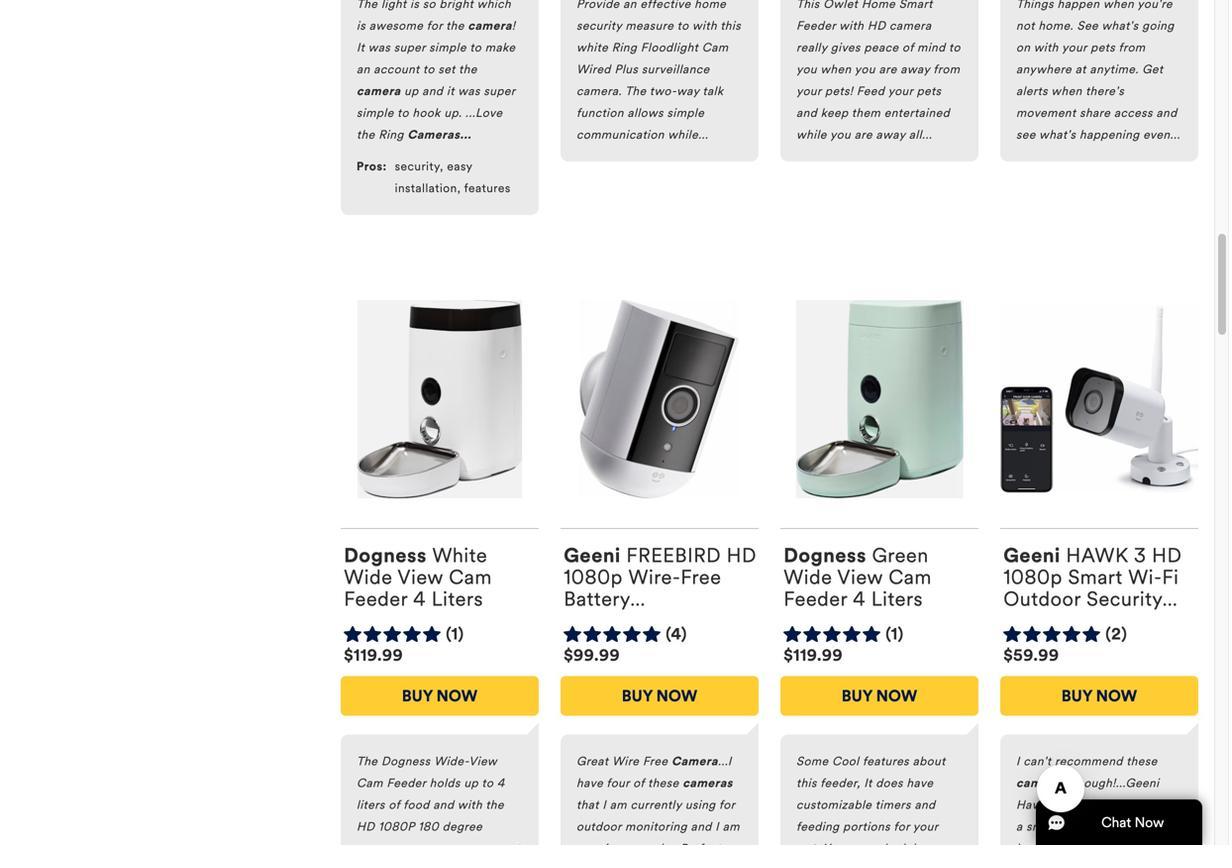Task type: vqa. For each thing, say whether or not it's contained in the screenshot.
Search IMAGE
no



Task type: describe. For each thing, give the bounding box(es) containing it.
pets inside things happen when you're not home. see what's going on with your pets from anywhere at anytime. get alerts when there's movement share access and see what's happening even...
[[1091, 40, 1116, 55]]

dogness
[[381, 754, 431, 769]]

camera down which
[[468, 18, 512, 33]]

camera up picture
[[1063, 820, 1107, 834]]

and inside things happen when you're not home. see what's going on with your pets from anywhere at anytime. get alerts when there's movement share access and see what's happening even...
[[1157, 105, 1178, 120]]

1 horizontal spatial camera
[[1064, 798, 1110, 813]]

hd inside this owlet home smart feeder with hd camera really gives peace of mind to you when you are away from your pets! feed your pets and keep them entertained while you are away all...
[[868, 18, 886, 33]]

share
[[1080, 105, 1111, 120]]

really
[[797, 40, 828, 55]]

(2)
[[1106, 624, 1128, 644]]

0 vertical spatial camera
[[672, 754, 718, 769]]

the inside provide an effective home security measure to with this white ring floodlight cam wired plus surveillance camera. the two-way talk function allows simple communication while...
[[625, 84, 647, 98]]

at
[[1076, 62, 1087, 77]]

your left "pets!"
[[797, 84, 822, 98]]

your inside things happen when you're not home. see what's going on with your pets from anywhere at anytime. get alerts when there's movement share access and see what's happening even...
[[1062, 40, 1088, 55]]

owlet
[[824, 0, 858, 11]]

home
[[862, 0, 896, 11]]

cameras that i am currently using for outdoor monitoring and i am very impressed. ...perfect
[[577, 776, 740, 845]]

pets inside this owlet home smart feeder with hd camera really gives peace of mind to you when you are away from your pets! feed your pets and keep them entertained while you are away all...
[[917, 84, 942, 98]]

customizable
[[797, 798, 872, 813]]

was inside ! it was super simple to make an account to set the camera
[[368, 40, 391, 55]]

buy for great wire free
[[622, 686, 653, 706]]

access
[[1115, 105, 1153, 120]]

...i
[[718, 754, 732, 769]]

your inside "some cool features about this feeder, it does have customizable timers and feeding portions for your"
[[913, 820, 939, 834]]

(4)
[[666, 624, 687, 644]]

it
[[447, 84, 455, 98]]

the inside the dogness wide-view cam feeder holds up to 4 liters of food and with the hd 1080p 180 degree camera you can see your
[[486, 798, 504, 813]]

monitoring
[[625, 820, 688, 834]]

cool
[[833, 754, 860, 769]]

not
[[1017, 18, 1035, 33]]

with inside the dogness wide-view cam feeder holds up to 4 liters of food and with the hd 1080p 180 degree camera you can see your
[[458, 798, 483, 813]]

up.
[[444, 105, 462, 120]]

it inside ! it was super simple to make an account to set the camera
[[357, 40, 365, 55]]

camera inside ! it was super simple to make an account to set the camera
[[357, 84, 401, 98]]

plus
[[615, 62, 639, 77]]

smart
[[899, 0, 933, 11]]

anywhere
[[1017, 62, 1072, 77]]

feeding
[[797, 820, 840, 834]]

feeder inside this owlet home smart feeder with hd camera really gives peace of mind to you when you are away from your pets! feed your pets and keep them entertained while you are away all...
[[797, 18, 836, 33]]

a
[[1017, 820, 1023, 834]]

feed
[[857, 84, 885, 98]]

them
[[852, 105, 881, 120]]

happen
[[1058, 0, 1100, 11]]

can
[[426, 841, 447, 845]]

...perfect
[[670, 841, 722, 845]]

going
[[1143, 18, 1175, 33]]

with inside this owlet home smart feeder with hd camera really gives peace of mind to you when you are away from your pets! feed your pets and keep them entertained while you are away all...
[[840, 18, 864, 33]]

provide
[[577, 0, 620, 11]]

the for the dogness wide-view cam feeder holds up to 4 liters of food and with the hd 1080p 180 degree camera you can see your
[[357, 754, 378, 769]]

buy now link for i can't recommend these
[[1001, 676, 1199, 716]]

with inside provide an effective home security measure to with this white ring floodlight cam wired plus surveillance camera. the two-way talk function allows simple communication while...
[[693, 18, 717, 33]]

$119.99 for the
[[344, 646, 403, 666]]

two-
[[650, 84, 677, 98]]

very
[[577, 841, 601, 845]]

effective
[[641, 0, 691, 11]]

of for the dogness wide-view cam feeder holds up to 4 liters of food and with the hd 1080p 180 degree camera you can see your
[[389, 798, 400, 813]]

get
[[1143, 62, 1164, 77]]

light
[[381, 0, 407, 11]]

super inside ! it was super simple to make an account to set the camera
[[394, 40, 426, 55]]

1080p
[[379, 820, 415, 834]]

free
[[643, 754, 668, 769]]

the inside the in the backyard. picture and signa
[[1124, 820, 1142, 834]]

hd inside the dogness wide-view cam feeder holds up to 4 liters of food and with the hd 1080p 180 degree camera you can see your
[[357, 820, 375, 834]]

measure
[[626, 18, 674, 33]]

(1) for wide-
[[446, 624, 464, 644]]

these inside ...i have four of these
[[648, 776, 679, 791]]

when inside this owlet home smart feeder with hd camera really gives peace of mind to you when you are away from your pets! feed your pets and keep them entertained while you are away all...
[[821, 62, 852, 77]]

180
[[418, 820, 439, 834]]

for inside cameras that i am currently using for outdoor monitoring and i am very impressed. ...perfect
[[719, 798, 735, 813]]

gives
[[831, 40, 861, 55]]

buy now link for some cool features about this feeder, it does have customizable timers and feeding portions for your
[[781, 676, 979, 716]]

wired
[[577, 62, 611, 77]]

and inside the dogness wide-view cam feeder holds up to 4 liters of food and with the hd 1080p 180 degree camera you can see your
[[433, 798, 454, 813]]

to inside the dogness wide-view cam feeder holds up to 4 liters of food and with the hd 1080p 180 degree camera you can see your
[[482, 776, 494, 791]]

and inside cameras that i am currently using for outdoor monitoring and i am very impressed. ...perfect
[[691, 820, 712, 834]]

some cool features about this feeder, it does have customizable timers and feeding portions for your
[[797, 754, 946, 834]]

feeder,
[[821, 776, 861, 791]]

now for the dogness wide-view cam feeder holds up to 4 liters of food and with the hd 1080p 180 degree camera you can see your
[[437, 686, 478, 706]]

4
[[497, 776, 505, 791]]

1 horizontal spatial is
[[410, 0, 420, 11]]

on
[[1017, 40, 1031, 55]]

liters
[[357, 798, 385, 813]]

simple inside provide an effective home security measure to with this white ring floodlight cam wired plus surveillance camera. the two-way talk function allows simple communication while...
[[667, 105, 705, 120]]

wide-
[[434, 754, 469, 769]]

in
[[1110, 820, 1121, 834]]

1 vertical spatial are
[[855, 127, 873, 142]]

food
[[404, 798, 430, 813]]

to inside this owlet home smart feeder with hd camera really gives peace of mind to you when you are away from your pets! feed your pets and keep them entertained while you are away all...
[[949, 40, 961, 55]]

you're
[[1138, 0, 1173, 11]]

does
[[876, 776, 904, 791]]

security,
[[395, 159, 444, 174]]

cameras...
[[408, 127, 472, 142]]

1 reviews element for features
[[886, 624, 904, 645]]

the inside ! it was super simple to make an account to set the camera
[[459, 62, 477, 77]]

holds
[[430, 776, 461, 791]]

of for this owlet home smart feeder with hd camera really gives peace of mind to you when you are away from your pets! feed your pets and keep them entertained while you are away all...
[[903, 40, 914, 55]]

your up entertained
[[888, 84, 914, 98]]

and inside "some cool features about this feeder, it does have customizable timers and feeding portions for your"
[[915, 798, 936, 813]]

see inside things happen when you're not home. see what's going on with your pets from anywhere at anytime. get alerts when there's movement share access and see what's happening even...
[[1017, 127, 1036, 142]]

0 horizontal spatial i
[[603, 798, 607, 813]]

which
[[477, 0, 511, 11]]

see inside the dogness wide-view cam feeder holds up to 4 liters of food and with the hd 1080p 180 degree camera you can see your
[[450, 841, 470, 845]]

buy for some cool features about this feeder, it does have customizable timers and feeding portions for your
[[842, 686, 873, 706]]

you up "feed"
[[855, 62, 876, 77]]

now for great wire free
[[657, 686, 698, 706]]

$119.99 for some
[[784, 646, 843, 666]]

0 vertical spatial are
[[879, 62, 898, 77]]

great
[[577, 754, 609, 769]]

way
[[677, 84, 700, 98]]

you down really
[[797, 62, 818, 77]]

1 horizontal spatial what's
[[1102, 18, 1139, 33]]

recommend
[[1056, 754, 1124, 769]]

hook
[[413, 105, 441, 120]]

camera inside this owlet home smart feeder with hd camera really gives peace of mind to you when you are away from your pets! feed your pets and keep them entertained while you are away all...
[[890, 18, 932, 33]]

while...
[[668, 127, 709, 142]]

for inside the light is so bright which is awesome for the
[[427, 18, 443, 33]]

security
[[577, 18, 622, 33]]

portions
[[843, 820, 891, 834]]

buy now for great wire free
[[622, 686, 698, 706]]

this
[[797, 0, 820, 11]]

i can't recommend these cameras
[[1017, 754, 1158, 791]]

to inside provide an effective home security measure to with this white ring floodlight cam wired plus surveillance camera. the two-way talk function allows simple communication while...
[[677, 18, 689, 33]]

account
[[374, 62, 420, 77]]

backyard.
[[1017, 841, 1073, 845]]

(1) for features
[[886, 624, 904, 644]]

the light is so bright which is awesome for the
[[357, 0, 511, 33]]



Task type: locate. For each thing, give the bounding box(es) containing it.
talk
[[703, 84, 724, 98]]

up down account
[[404, 84, 419, 98]]

1 vertical spatial this
[[797, 776, 817, 791]]

cam down the home
[[702, 40, 729, 55]]

1 horizontal spatial it
[[864, 776, 873, 791]]

cam inside provide an effective home security measure to with this white ring floodlight cam wired plus surveillance camera. the two-way talk function allows simple communication while...
[[702, 40, 729, 55]]

the left dogness
[[357, 754, 378, 769]]

0 horizontal spatial features
[[464, 181, 511, 196]]

0 vertical spatial when
[[1104, 0, 1135, 11]]

2 horizontal spatial when
[[1104, 0, 1135, 11]]

camera up the in the backyard. picture and signa
[[1064, 798, 1110, 813]]

4 reviews element
[[666, 624, 687, 645]]

i inside i can't recommend these cameras
[[1017, 754, 1021, 769]]

2 now from the left
[[657, 686, 698, 706]]

feeder inside the dogness wide-view cam feeder holds up to 4 liters of food and with the hd 1080p 180 degree camera you can see your
[[387, 776, 426, 791]]

mind
[[918, 40, 946, 55]]

feeder
[[797, 18, 836, 33], [387, 776, 426, 791]]

set
[[438, 62, 456, 77]]

0 vertical spatial these
[[1127, 754, 1158, 769]]

1 vertical spatial for
[[719, 798, 735, 813]]

2 vertical spatial when
[[1052, 84, 1083, 98]]

your
[[1062, 40, 1088, 55], [797, 84, 822, 98], [888, 84, 914, 98], [913, 820, 939, 834]]

1 vertical spatial am
[[723, 820, 740, 834]]

the down plus
[[625, 84, 647, 98]]

anytime.
[[1090, 62, 1139, 77]]

when up "pets!"
[[821, 62, 852, 77]]

now down 4 reviews element
[[657, 686, 698, 706]]

entertained
[[885, 105, 950, 120]]

for right using at the bottom of page
[[719, 798, 735, 813]]

communication
[[577, 127, 665, 142]]

and down in
[[1120, 841, 1141, 845]]

from down mind
[[934, 62, 961, 77]]

alerts
[[1017, 84, 1049, 98]]

pets up entertained
[[917, 84, 942, 98]]

0 horizontal spatial simple
[[357, 105, 394, 120]]

0 horizontal spatial (1)
[[446, 624, 464, 644]]

cam inside the dogness wide-view cam feeder holds up to 4 liters of food and with the hd 1080p 180 degree camera you can see your
[[357, 776, 383, 791]]

all...
[[909, 127, 933, 142]]

features down easy
[[464, 181, 511, 196]]

features up does
[[863, 754, 910, 769]]

1 $119.99 from the left
[[344, 646, 403, 666]]

0 horizontal spatial from
[[934, 62, 961, 77]]

the inside up and it was super simple to hook up. ...love the ring
[[357, 127, 375, 142]]

for inside "some cool features about this feeder, it does have customizable timers and feeding portions for your"
[[894, 820, 910, 834]]

enough!...geeni hawk 3
[[1017, 776, 1160, 813]]

1 vertical spatial super
[[484, 84, 516, 98]]

buy now for some cool features about this feeder, it does have customizable timers and feeding portions for your
[[842, 686, 918, 706]]

have inside ...i have four of these
[[577, 776, 604, 791]]

the right the set
[[459, 62, 477, 77]]

3
[[1053, 798, 1060, 813]]

1 (1) from the left
[[446, 624, 464, 644]]

buy up great wire free camera
[[622, 686, 653, 706]]

1 horizontal spatial hd
[[868, 18, 886, 33]]

allows
[[628, 105, 664, 120]]

installation,
[[395, 181, 461, 196]]

1 vertical spatial features
[[863, 754, 910, 769]]

1 horizontal spatial from
[[1119, 40, 1146, 55]]

2 vertical spatial of
[[389, 798, 400, 813]]

0 vertical spatial this
[[721, 18, 741, 33]]

hd down home
[[868, 18, 886, 33]]

buy now down 4 reviews element
[[622, 686, 698, 706]]

buy now link for great wire free
[[561, 676, 759, 716]]

simple inside up and it was super simple to hook up. ...love the ring
[[357, 105, 394, 120]]

1 horizontal spatial up
[[464, 776, 479, 791]]

1 vertical spatial see
[[450, 841, 470, 845]]

1 horizontal spatial $119.99
[[784, 646, 843, 666]]

are down peace
[[879, 62, 898, 77]]

with up anywhere
[[1034, 40, 1059, 55]]

0 vertical spatial an
[[624, 0, 637, 11]]

so
[[423, 0, 436, 11]]

some
[[797, 754, 829, 769]]

have up 'that'
[[577, 776, 604, 791]]

the down 4
[[486, 798, 504, 813]]

about
[[913, 754, 946, 769]]

up right ...setting at the right of the page
[[1165, 798, 1180, 813]]

0 vertical spatial feeder
[[797, 18, 836, 33]]

is left 'so'
[[410, 0, 420, 11]]

1 horizontal spatial an
[[624, 0, 637, 11]]

buy
[[402, 686, 433, 706], [622, 686, 653, 706], [842, 686, 873, 706], [1062, 686, 1093, 706]]

hd
[[868, 18, 886, 33], [357, 820, 375, 834]]

cameras inside cameras that i am currently using for outdoor monitoring and i am very impressed. ...perfect
[[683, 776, 733, 791]]

now for some cool features about this feeder, it does have customizable timers and feeding portions for your
[[877, 686, 918, 706]]

buy now link up cool
[[781, 676, 979, 716]]

this down some
[[797, 776, 817, 791]]

are down the them
[[855, 127, 873, 142]]

cameras down can't
[[1017, 776, 1067, 791]]

0 vertical spatial of
[[903, 40, 914, 55]]

0 horizontal spatial this
[[721, 18, 741, 33]]

ring inside provide an effective home security measure to with this white ring floodlight cam wired plus surveillance camera. the two-way talk function allows simple communication while...
[[612, 40, 638, 55]]

it
[[357, 40, 365, 55], [864, 776, 873, 791]]

1 horizontal spatial (1)
[[886, 624, 904, 644]]

now
[[437, 686, 478, 706], [657, 686, 698, 706], [877, 686, 918, 706], [1097, 686, 1138, 706]]

you down keep
[[831, 127, 851, 142]]

and left the it
[[422, 84, 443, 98]]

an inside provide an effective home security measure to with this white ring floodlight cam wired plus surveillance camera. the two-way talk function allows simple communication while...
[[624, 0, 637, 11]]

home
[[695, 0, 727, 11]]

of right four
[[633, 776, 645, 791]]

that
[[577, 798, 599, 813]]

1 vertical spatial ring
[[379, 127, 404, 142]]

am down four
[[610, 798, 627, 813]]

2 (1) from the left
[[886, 624, 904, 644]]

see down "movement"
[[1017, 127, 1036, 142]]

3 now from the left
[[877, 686, 918, 706]]

1 buy from the left
[[402, 686, 433, 706]]

and inside up and it was super simple to hook up. ...love the ring
[[422, 84, 443, 98]]

pets
[[1091, 40, 1116, 55], [917, 84, 942, 98]]

1 horizontal spatial pets
[[1091, 40, 1116, 55]]

cameras inside i can't recommend these cameras
[[1017, 776, 1067, 791]]

0 vertical spatial pets
[[1091, 40, 1116, 55]]

cameras
[[683, 776, 733, 791], [1017, 776, 1067, 791]]

2 horizontal spatial i
[[1017, 754, 1021, 769]]

0 horizontal spatial ring
[[379, 127, 404, 142]]

1 reviews element for wide-
[[446, 624, 464, 645]]

features inside pros: security, easy installation, features
[[464, 181, 511, 196]]

was right the it
[[458, 84, 480, 98]]

0 horizontal spatial cam
[[357, 776, 383, 791]]

to left make
[[470, 40, 482, 55]]

buy up dogness
[[402, 686, 433, 706]]

2 horizontal spatial simple
[[667, 105, 705, 120]]

buy now link down 4 reviews element
[[561, 676, 759, 716]]

1 vertical spatial cam
[[357, 776, 383, 791]]

buy now link up wide-
[[341, 676, 539, 716]]

0 horizontal spatial an
[[357, 62, 370, 77]]

simple
[[429, 40, 467, 55], [357, 105, 394, 120], [667, 105, 705, 120]]

buy now for the dogness wide-view cam feeder holds up to 4 liters of food and with the hd 1080p 180 degree camera you can see your
[[402, 686, 478, 706]]

1 buy now link from the left
[[341, 676, 539, 716]]

the left light
[[357, 0, 378, 11]]

camera down smart
[[890, 18, 932, 33]]

the
[[357, 0, 378, 11], [625, 84, 647, 98], [357, 754, 378, 769]]

your right portions
[[913, 820, 939, 834]]

it inside "some cool features about this feeder, it does have customizable timers and feeding portions for your"
[[864, 776, 873, 791]]

4 now from the left
[[1097, 686, 1138, 706]]

these inside i can't recommend these cameras
[[1127, 754, 1158, 769]]

and inside this owlet home smart feeder with hd camera really gives peace of mind to you when you are away from your pets! feed your pets and keep them entertained while you are away all...
[[797, 105, 818, 120]]

1 vertical spatial what's
[[1040, 127, 1077, 142]]

cameras up using at the bottom of page
[[683, 776, 733, 791]]

your up at
[[1062, 40, 1088, 55]]

the down bright at the left top of the page
[[446, 18, 465, 33]]

have inside "some cool features about this feeder, it does have customizable timers and feeding portions for your"
[[907, 776, 934, 791]]

2 buy now from the left
[[622, 686, 698, 706]]

to left 4
[[482, 776, 494, 791]]

0 horizontal spatial are
[[855, 127, 873, 142]]

0 vertical spatial features
[[464, 181, 511, 196]]

while
[[797, 127, 827, 142]]

1 horizontal spatial cam
[[702, 40, 729, 55]]

0 vertical spatial super
[[394, 40, 426, 55]]

are
[[879, 62, 898, 77], [855, 127, 873, 142]]

2 $119.99 from the left
[[784, 646, 843, 666]]

when left you're
[[1104, 0, 1135, 11]]

the for the light is so bright which is awesome for the
[[357, 0, 378, 11]]

buy up cool
[[842, 686, 873, 706]]

0 vertical spatial am
[[610, 798, 627, 813]]

impressed.
[[605, 841, 667, 845]]

2 cameras from the left
[[1017, 776, 1067, 791]]

camera inside the dogness wide-view cam feeder holds up to 4 liters of food and with the hd 1080p 180 degree camera you can see your
[[357, 841, 399, 845]]

2 vertical spatial i
[[716, 820, 720, 834]]

3 buy from the left
[[842, 686, 873, 706]]

camera right free
[[672, 754, 718, 769]]

from inside things happen when you're not home. see what's going on with your pets from anywhere at anytime. get alerts when there's movement share access and see what's happening even...
[[1119, 40, 1146, 55]]

and right timers
[[915, 798, 936, 813]]

the right in
[[1124, 820, 1142, 834]]

even...
[[1144, 127, 1181, 142]]

0 horizontal spatial camera
[[672, 754, 718, 769]]

great wire free camera
[[577, 754, 718, 769]]

super inside up and it was super simple to hook up. ...love the ring
[[484, 84, 516, 98]]

from up the anytime.
[[1119, 40, 1146, 55]]

1 horizontal spatial am
[[723, 820, 740, 834]]

feeder down this
[[797, 18, 836, 33]]

now down the 2 reviews element
[[1097, 686, 1138, 706]]

have
[[577, 776, 604, 791], [907, 776, 934, 791]]

up inside up and it was super simple to hook up. ...love the ring
[[404, 84, 419, 98]]

2 horizontal spatial up
[[1165, 798, 1180, 813]]

ring up plus
[[612, 40, 638, 55]]

outdoor
[[577, 820, 622, 834]]

1 horizontal spatial i
[[716, 820, 720, 834]]

0 horizontal spatial when
[[821, 62, 852, 77]]

1 vertical spatial hd
[[357, 820, 375, 834]]

0 vertical spatial is
[[410, 0, 420, 11]]

0 vertical spatial up
[[404, 84, 419, 98]]

buy now up wide-
[[402, 686, 478, 706]]

with
[[693, 18, 717, 33], [840, 18, 864, 33], [1034, 40, 1059, 55], [458, 798, 483, 813]]

with up gives
[[840, 18, 864, 33]]

this down the home
[[721, 18, 741, 33]]

see down degree
[[450, 841, 470, 845]]

2 buy now link from the left
[[561, 676, 759, 716]]

0 vertical spatial away
[[901, 62, 930, 77]]

1 horizontal spatial was
[[458, 84, 480, 98]]

the inside the light is so bright which is awesome for the
[[446, 18, 465, 33]]

pets!
[[825, 84, 854, 98]]

away left all... on the top right
[[876, 127, 906, 142]]

for down timers
[[894, 820, 910, 834]]

i up '...perfect'
[[716, 820, 720, 834]]

3 buy now from the left
[[842, 686, 918, 706]]

pros:
[[357, 159, 387, 174]]

pros: security, easy installation, features
[[357, 159, 511, 196]]

0 horizontal spatial pets
[[917, 84, 942, 98]]

1 vertical spatial these
[[648, 776, 679, 791]]

buy for i can't recommend these
[[1062, 686, 1093, 706]]

now up wide-
[[437, 686, 478, 706]]

0 horizontal spatial is
[[357, 18, 366, 33]]

provide an effective home security measure to with this white ring floodlight cam wired plus surveillance camera. the two-way talk function allows simple communication while...
[[577, 0, 741, 142]]

of inside ...i have four of these
[[633, 776, 645, 791]]

this inside "some cool features about this feeder, it does have customizable timers and feeding portions for your"
[[797, 776, 817, 791]]

...setting
[[1110, 798, 1162, 813]]

1 horizontal spatial see
[[1017, 127, 1036, 142]]

make
[[485, 40, 516, 55]]

1 vertical spatial from
[[934, 62, 961, 77]]

2 vertical spatial for
[[894, 820, 910, 834]]

of inside this owlet home smart feeder with hd camera really gives peace of mind to you when you are away from your pets! feed your pets and keep them entertained while you are away all...
[[903, 40, 914, 55]]

1 vertical spatial when
[[821, 62, 852, 77]]

am
[[610, 798, 627, 813], [723, 820, 740, 834]]

buy now link for the dogness wide-view cam feeder holds up to 4 liters of food and with the hd 1080p 180 degree camera you can see your
[[341, 676, 539, 716]]

four
[[607, 776, 630, 791]]

0 horizontal spatial for
[[427, 18, 443, 33]]

it left does
[[864, 776, 873, 791]]

it down the light is so bright which is awesome for the
[[357, 40, 365, 55]]

1 vertical spatial i
[[603, 798, 607, 813]]

...i have four of these
[[577, 754, 732, 791]]

1 horizontal spatial have
[[907, 776, 934, 791]]

0 vertical spatial hd
[[868, 18, 886, 33]]

and up '...perfect'
[[691, 820, 712, 834]]

1 horizontal spatial cameras
[[1017, 776, 1067, 791]]

0 horizontal spatial it
[[357, 40, 365, 55]]

i right 'that'
[[603, 798, 607, 813]]

the dogness wide-view cam feeder holds up to 4 liters of food and with the hd 1080p 180 degree camera you can see your
[[357, 754, 521, 845]]

1 vertical spatial up
[[464, 776, 479, 791]]

0 vertical spatial was
[[368, 40, 391, 55]]

simple down way
[[667, 105, 705, 120]]

1 reviews element
[[446, 624, 464, 645], [886, 624, 904, 645]]

currently
[[631, 798, 682, 813]]

was inside up and it was super simple to hook up. ...love the ring
[[458, 84, 480, 98]]

0 vertical spatial cam
[[702, 40, 729, 55]]

simple up the set
[[429, 40, 467, 55]]

2 vertical spatial up
[[1165, 798, 1180, 813]]

2 1 reviews element from the left
[[886, 624, 904, 645]]

camera
[[672, 754, 718, 769], [1064, 798, 1110, 813]]

2 vertical spatial the
[[357, 754, 378, 769]]

now for i can't recommend these
[[1097, 686, 1138, 706]]

up inside the dogness wide-view cam feeder holds up to 4 liters of food and with the hd 1080p 180 degree camera you can see your
[[464, 776, 479, 791]]

is left awesome
[[357, 18, 366, 33]]

1 horizontal spatial for
[[719, 798, 735, 813]]

1 horizontal spatial when
[[1052, 84, 1083, 98]]

2 reviews element
[[1106, 624, 1128, 645]]

2 horizontal spatial for
[[894, 820, 910, 834]]

i
[[1017, 754, 1021, 769], [603, 798, 607, 813], [716, 820, 720, 834]]

4 buy from the left
[[1062, 686, 1093, 706]]

0 vertical spatial see
[[1017, 127, 1036, 142]]

0 horizontal spatial feeder
[[387, 776, 426, 791]]

1 horizontal spatial these
[[1127, 754, 1158, 769]]

1 buy now from the left
[[402, 686, 478, 706]]

up
[[404, 84, 419, 98], [464, 776, 479, 791], [1165, 798, 1180, 813]]

to left the set
[[423, 62, 435, 77]]

1 now from the left
[[437, 686, 478, 706]]

you inside the dogness wide-view cam feeder holds up to 4 liters of food and with the hd 1080p 180 degree camera you can see your
[[402, 841, 423, 845]]

buy for the dogness wide-view cam feeder holds up to 4 liters of food and with the hd 1080p 180 degree camera you can see your
[[402, 686, 433, 706]]

1 horizontal spatial this
[[797, 776, 817, 791]]

0 horizontal spatial am
[[610, 798, 627, 813]]

0 horizontal spatial have
[[577, 776, 604, 791]]

these up currently
[[648, 776, 679, 791]]

ring inside up and it was super simple to hook up. ...love the ring
[[379, 127, 404, 142]]

cam up liters
[[357, 776, 383, 791]]

1 vertical spatial is
[[357, 18, 366, 33]]

ring up the pros:
[[379, 127, 404, 142]]

...love
[[466, 105, 503, 120]]

4 buy now link from the left
[[1001, 676, 1199, 716]]

...setting up a smart
[[1017, 798, 1180, 834]]

buy now for i can't recommend these
[[1062, 686, 1138, 706]]

what's
[[1102, 18, 1139, 33], [1040, 127, 1077, 142]]

3 buy now link from the left
[[781, 676, 979, 716]]

with inside things happen when you're not home. see what's going on with your pets from anywhere at anytime. get alerts when there's movement share access and see what's happening even...
[[1034, 40, 1059, 55]]

and inside the in the backyard. picture and signa
[[1120, 841, 1141, 845]]

surveillance
[[642, 62, 710, 77]]

away down mind
[[901, 62, 930, 77]]

what's right 'see'
[[1102, 18, 1139, 33]]

timers
[[876, 798, 912, 813]]

1 horizontal spatial simple
[[429, 40, 467, 55]]

an up measure
[[624, 0, 637, 11]]

camera down account
[[357, 84, 401, 98]]

2 horizontal spatial of
[[903, 40, 914, 55]]

the inside the dogness wide-view cam feeder holds up to 4 liters of food and with the hd 1080p 180 degree camera you can see your
[[357, 754, 378, 769]]

of inside the dogness wide-view cam feeder holds up to 4 liters of food and with the hd 1080p 180 degree camera you can see your
[[389, 798, 400, 813]]

1 cameras from the left
[[683, 776, 733, 791]]

the inside the light is so bright which is awesome for the
[[357, 0, 378, 11]]

picture
[[1076, 841, 1117, 845]]

for down 'so'
[[427, 18, 443, 33]]

to up floodlight
[[677, 18, 689, 33]]

this inside provide an effective home security measure to with this white ring floodlight cam wired plus surveillance camera. the two-way talk function allows simple communication while...
[[721, 18, 741, 33]]

camera down 1080p
[[357, 841, 399, 845]]

super up ...love
[[484, 84, 516, 98]]

in the backyard. picture and signa
[[1017, 820, 1178, 845]]

1 vertical spatial an
[[357, 62, 370, 77]]

easy
[[447, 159, 473, 174]]

1 vertical spatial was
[[458, 84, 480, 98]]

there's
[[1086, 84, 1125, 98]]

1 horizontal spatial feeder
[[797, 18, 836, 33]]

to left hook at the top left of page
[[397, 105, 409, 120]]

this owlet home smart feeder with hd camera really gives peace of mind to you when you are away from your pets! feed your pets and keep them entertained while you are away all...
[[797, 0, 961, 142]]

and up even...
[[1157, 105, 1178, 120]]

see
[[1078, 18, 1099, 33]]

to right mind
[[949, 40, 961, 55]]

1 have from the left
[[577, 776, 604, 791]]

what's down "movement"
[[1040, 127, 1077, 142]]

and down holds
[[433, 798, 454, 813]]

1 horizontal spatial features
[[863, 754, 910, 769]]

using
[[686, 798, 716, 813]]

1 vertical spatial feeder
[[387, 776, 426, 791]]

things
[[1017, 0, 1054, 11]]

0 horizontal spatial $119.99
[[344, 646, 403, 666]]

cam
[[702, 40, 729, 55], [357, 776, 383, 791]]

2 have from the left
[[907, 776, 934, 791]]

an inside ! it was super simple to make an account to set the camera
[[357, 62, 370, 77]]

from inside this owlet home smart feeder with hd camera really gives peace of mind to you when you are away from your pets! feed your pets and keep them entertained while you are away all...
[[934, 62, 961, 77]]

when
[[1104, 0, 1135, 11], [821, 62, 852, 77], [1052, 84, 1083, 98]]

pets up the anytime.
[[1091, 40, 1116, 55]]

$119.99
[[344, 646, 403, 666], [784, 646, 843, 666]]

features inside "some cool features about this feeder, it does have customizable timers and feeding portions for your"
[[863, 754, 910, 769]]

wire
[[612, 754, 640, 769]]

an left account
[[357, 62, 370, 77]]

4 buy now from the left
[[1062, 686, 1138, 706]]

2 buy from the left
[[622, 686, 653, 706]]

super up account
[[394, 40, 426, 55]]

0 horizontal spatial was
[[368, 40, 391, 55]]

is
[[410, 0, 420, 11], [357, 18, 366, 33]]

the up the pros:
[[357, 127, 375, 142]]

and
[[422, 84, 443, 98], [797, 105, 818, 120], [1157, 105, 1178, 120], [433, 798, 454, 813], [915, 798, 936, 813], [691, 820, 712, 834], [1120, 841, 1141, 845]]

0 vertical spatial what's
[[1102, 18, 1139, 33]]

of left mind
[[903, 40, 914, 55]]

happening
[[1080, 127, 1140, 142]]

can't
[[1024, 754, 1052, 769]]

0 horizontal spatial these
[[648, 776, 679, 791]]

up inside ...setting up a smart
[[1165, 798, 1180, 813]]

1 1 reviews element from the left
[[446, 624, 464, 645]]

hd down liters
[[357, 820, 375, 834]]

of up 1080p
[[389, 798, 400, 813]]

was down awesome
[[368, 40, 391, 55]]

1 vertical spatial away
[[876, 127, 906, 142]]

with down the home
[[693, 18, 717, 33]]

up and it was super simple to hook up. ...love the ring
[[357, 84, 516, 142]]

hawk
[[1017, 798, 1049, 813]]

i left can't
[[1017, 754, 1021, 769]]

features
[[464, 181, 511, 196], [863, 754, 910, 769]]

0 vertical spatial from
[[1119, 40, 1146, 55]]

1 horizontal spatial super
[[484, 84, 516, 98]]

simple inside ! it was super simple to make an account to set the camera
[[429, 40, 467, 55]]

to inside up and it was super simple to hook up. ...love the ring
[[397, 105, 409, 120]]



